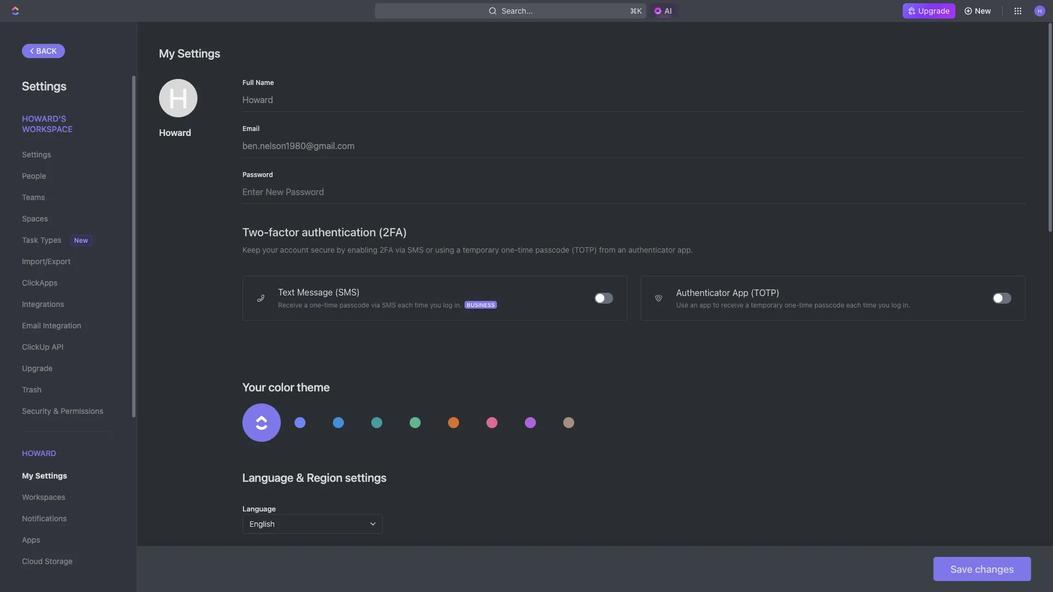 Task type: vqa. For each thing, say whether or not it's contained in the screenshot.
Created on: November 1 2023
no



Task type: describe. For each thing, give the bounding box(es) containing it.
email integration
[[22, 321, 81, 330]]

workspaces
[[22, 493, 65, 502]]

1 horizontal spatial upgrade link
[[904, 3, 956, 19]]

(sms)
[[335, 287, 360, 298]]

clickup
[[22, 343, 50, 352]]

(2fa)
[[379, 225, 407, 239]]

save changes button
[[934, 558, 1032, 582]]

from
[[600, 246, 616, 255]]

api
[[52, 343, 63, 352]]

by
[[337, 246, 346, 255]]

import/export
[[22, 257, 71, 266]]

permissions
[[61, 407, 103, 416]]

workspaces link
[[22, 489, 109, 507]]

clickapps link
[[22, 274, 109, 293]]

your color theme
[[243, 381, 330, 394]]

changes
[[976, 564, 1015, 575]]

h button
[[1032, 2, 1049, 20]]

available on business plans or higher element
[[465, 301, 497, 309]]

cloud storage link
[[22, 553, 109, 571]]

one- inside authenticator app (totp) use an app to receive a temporary one-time passcode each time you log in.
[[785, 301, 800, 309]]

settings
[[345, 471, 387, 485]]

each inside authenticator app (totp) use an app to receive a temporary one-time passcode each time you log in.
[[847, 301, 862, 309]]

teams
[[22, 193, 45, 202]]

authenticator
[[677, 288, 731, 298]]

region
[[307, 471, 343, 485]]

cloud
[[22, 557, 43, 567]]

1 vertical spatial h
[[169, 82, 188, 114]]

storage
[[45, 557, 73, 567]]

receive
[[722, 301, 744, 309]]

app.
[[678, 246, 694, 255]]

0 vertical spatial temporary
[[463, 246, 500, 255]]

⌘k
[[630, 6, 642, 15]]

security & permissions
[[22, 407, 103, 416]]

cloud storage
[[22, 557, 73, 567]]

notifications link
[[22, 510, 109, 529]]

import/export link
[[22, 252, 109, 271]]

enabling
[[348, 246, 378, 255]]

trash link
[[22, 381, 109, 400]]

text
[[278, 287, 295, 298]]

two-factor authentication (2fa)
[[243, 225, 407, 239]]

authenticator
[[629, 246, 676, 255]]

app
[[700, 301, 712, 309]]

secure
[[311, 246, 335, 255]]

1 horizontal spatial passcode
[[536, 246, 570, 255]]

security
[[22, 407, 51, 416]]

upgrade inside settings element
[[22, 364, 53, 373]]

email for email integration
[[22, 321, 41, 330]]

new button
[[960, 2, 998, 20]]

spaces
[[22, 214, 48, 223]]

save
[[951, 564, 973, 575]]

in. inside authenticator app (totp) use an app to receive a temporary one-time passcode each time you log in.
[[903, 301, 911, 309]]

Enter Username text field
[[243, 86, 1026, 111]]

receive
[[278, 301, 303, 309]]

0 vertical spatial an
[[618, 246, 627, 255]]

clickapps
[[22, 279, 58, 288]]

business
[[467, 302, 495, 308]]

in. inside text message (sms) receive a one-time passcode via sms each time you log in. business
[[455, 301, 462, 309]]

spaces link
[[22, 210, 109, 228]]

passcode inside authenticator app (totp) use an app to receive a temporary one-time passcode each time you log in.
[[815, 301, 845, 309]]

two-
[[243, 225, 269, 239]]

howard inside settings element
[[22, 449, 56, 458]]

teams link
[[22, 188, 109, 207]]

my inside settings element
[[22, 472, 33, 481]]

Enter New Password field
[[243, 178, 1026, 204]]

you inside text message (sms) receive a one-time passcode via sms each time you log in. business
[[430, 301, 441, 309]]

task
[[22, 236, 38, 245]]

clickup api
[[22, 343, 63, 352]]

security & permissions link
[[22, 402, 109, 421]]

& for security
[[53, 407, 59, 416]]

2fa
[[380, 246, 394, 255]]

account
[[280, 246, 309, 255]]

ai button
[[649, 3, 679, 19]]

people link
[[22, 167, 109, 186]]

back
[[36, 46, 57, 55]]

people
[[22, 172, 46, 181]]

(totp) inside authenticator app (totp) use an app to receive a temporary one-time passcode each time you log in.
[[751, 288, 780, 298]]

settings link
[[22, 145, 109, 164]]

english button
[[243, 515, 383, 535]]

trash
[[22, 386, 42, 395]]

task types
[[22, 236, 61, 245]]

text message (sms) receive a one-time passcode via sms each time you log in. business
[[278, 287, 495, 309]]

my settings inside my settings link
[[22, 472, 67, 481]]

new inside button
[[976, 6, 992, 15]]

full
[[243, 78, 254, 86]]

howard's
[[22, 114, 66, 123]]

each inside text message (sms) receive a one-time passcode via sms each time you log in. business
[[398, 301, 413, 309]]

using
[[435, 246, 455, 255]]

authenticator app (totp) use an app to receive a temporary one-time passcode each time you log in.
[[677, 288, 911, 309]]

use
[[677, 301, 689, 309]]

message
[[297, 287, 333, 298]]

clickup api link
[[22, 338, 109, 357]]

my settings link
[[22, 467, 109, 486]]

integration
[[43, 321, 81, 330]]

color
[[269, 381, 295, 394]]

log inside authenticator app (totp) use an app to receive a temporary one-time passcode each time you log in.
[[892, 301, 902, 309]]

passcode inside text message (sms) receive a one-time passcode via sms each time you log in. business
[[340, 301, 370, 309]]

language for language
[[243, 505, 276, 513]]

workspace
[[22, 124, 73, 134]]

apps
[[22, 536, 40, 545]]

keep your account secure by enabling 2fa via sms or using a temporary one-time passcode (totp) from an authenticator app.
[[243, 246, 694, 255]]



Task type: locate. For each thing, give the bounding box(es) containing it.
2 language from the top
[[243, 505, 276, 513]]

or
[[426, 246, 433, 255]]

one-
[[502, 246, 518, 255], [310, 301, 324, 309], [785, 301, 800, 309]]

1 horizontal spatial (totp)
[[751, 288, 780, 298]]

0 horizontal spatial a
[[304, 301, 308, 309]]

1 horizontal spatial you
[[879, 301, 890, 309]]

app
[[733, 288, 749, 298]]

0 horizontal spatial my
[[22, 472, 33, 481]]

via
[[396, 246, 406, 255], [371, 301, 380, 309]]

0 vertical spatial my settings
[[159, 46, 221, 60]]

0 vertical spatial email
[[243, 125, 260, 132]]

types
[[40, 236, 61, 245]]

email up clickup
[[22, 321, 41, 330]]

1 horizontal spatial log
[[892, 301, 902, 309]]

upgrade left new button
[[919, 6, 950, 15]]

1 horizontal spatial howard
[[159, 128, 191, 138]]

search...
[[502, 6, 533, 15]]

timezone
[[243, 547, 276, 555]]

0 horizontal spatial one-
[[310, 301, 324, 309]]

keep
[[243, 246, 261, 255]]

1 horizontal spatial temporary
[[751, 301, 783, 309]]

upgrade down clickup
[[22, 364, 53, 373]]

your
[[243, 381, 266, 394]]

you inside authenticator app (totp) use an app to receive a temporary one-time passcode each time you log in.
[[879, 301, 890, 309]]

new
[[976, 6, 992, 15], [74, 237, 88, 245]]

1 log from the left
[[443, 301, 453, 309]]

an left app
[[691, 301, 698, 309]]

0 horizontal spatial &
[[53, 407, 59, 416]]

email integration link
[[22, 317, 109, 335]]

2 each from the left
[[847, 301, 862, 309]]

(totp) right app
[[751, 288, 780, 298]]

0 horizontal spatial new
[[74, 237, 88, 245]]

1 vertical spatial howard
[[22, 449, 56, 458]]

0 horizontal spatial via
[[371, 301, 380, 309]]

email for email
[[243, 125, 260, 132]]

1 horizontal spatial upgrade
[[919, 6, 950, 15]]

1 horizontal spatial via
[[396, 246, 406, 255]]

& for language
[[296, 471, 304, 485]]

0 vertical spatial howard
[[159, 128, 191, 138]]

a inside authenticator app (totp) use an app to receive a temporary one-time passcode each time you log in.
[[746, 301, 750, 309]]

upgrade link left new button
[[904, 3, 956, 19]]

& right security
[[53, 407, 59, 416]]

0 horizontal spatial h
[[169, 82, 188, 114]]

a down app
[[746, 301, 750, 309]]

1 vertical spatial my settings
[[22, 472, 67, 481]]

1 vertical spatial new
[[74, 237, 88, 245]]

2 horizontal spatial a
[[746, 301, 750, 309]]

0 horizontal spatial upgrade link
[[22, 360, 109, 378]]

&
[[53, 407, 59, 416], [296, 471, 304, 485]]

2 horizontal spatial one-
[[785, 301, 800, 309]]

temporary right receive
[[751, 301, 783, 309]]

2 horizontal spatial passcode
[[815, 301, 845, 309]]

temporary right using
[[463, 246, 500, 255]]

0 horizontal spatial howard
[[22, 449, 56, 458]]

1 horizontal spatial an
[[691, 301, 698, 309]]

h
[[1039, 8, 1043, 14], [169, 82, 188, 114]]

sms
[[408, 246, 424, 255], [382, 301, 396, 309]]

1 in. from the left
[[455, 301, 462, 309]]

to
[[714, 301, 720, 309]]

(totp) left from
[[572, 246, 597, 255]]

authentication
[[302, 225, 376, 239]]

1 horizontal spatial my settings
[[159, 46, 221, 60]]

2 you from the left
[[879, 301, 890, 309]]

email inside settings element
[[22, 321, 41, 330]]

a right using
[[457, 246, 461, 255]]

log inside text message (sms) receive a one-time passcode via sms each time you log in. business
[[443, 301, 453, 309]]

0 horizontal spatial email
[[22, 321, 41, 330]]

1 horizontal spatial my
[[159, 46, 175, 60]]

0 vertical spatial sms
[[408, 246, 424, 255]]

1 horizontal spatial sms
[[408, 246, 424, 255]]

my
[[159, 46, 175, 60], [22, 472, 33, 481]]

0 horizontal spatial sms
[[382, 301, 396, 309]]

1 vertical spatial &
[[296, 471, 304, 485]]

1 vertical spatial my
[[22, 472, 33, 481]]

1 vertical spatial upgrade link
[[22, 360, 109, 378]]

1 horizontal spatial h
[[1039, 8, 1043, 14]]

& inside settings element
[[53, 407, 59, 416]]

a inside text message (sms) receive a one-time passcode via sms each time you log in. business
[[304, 301, 308, 309]]

upgrade link up trash link
[[22, 360, 109, 378]]

apps link
[[22, 531, 109, 550]]

ai
[[665, 6, 672, 15]]

1 horizontal spatial one-
[[502, 246, 518, 255]]

Enter Email text field
[[243, 132, 1026, 158]]

0 horizontal spatial upgrade
[[22, 364, 53, 373]]

2 in. from the left
[[903, 301, 911, 309]]

back link
[[22, 44, 65, 58]]

upgrade
[[919, 6, 950, 15], [22, 364, 53, 373]]

your
[[263, 246, 278, 255]]

0 horizontal spatial each
[[398, 301, 413, 309]]

full name
[[243, 78, 274, 86]]

0 vertical spatial upgrade link
[[904, 3, 956, 19]]

0 horizontal spatial log
[[443, 301, 453, 309]]

password
[[243, 171, 273, 178]]

0 vertical spatial new
[[976, 6, 992, 15]]

1 vertical spatial (totp)
[[751, 288, 780, 298]]

1 horizontal spatial new
[[976, 6, 992, 15]]

0 vertical spatial language
[[243, 471, 294, 485]]

an
[[618, 246, 627, 255], [691, 301, 698, 309]]

a
[[457, 246, 461, 255], [304, 301, 308, 309], [746, 301, 750, 309]]

name
[[256, 78, 274, 86]]

temporary
[[463, 246, 500, 255], [751, 301, 783, 309]]

howard
[[159, 128, 191, 138], [22, 449, 56, 458]]

1 vertical spatial an
[[691, 301, 698, 309]]

1 vertical spatial temporary
[[751, 301, 783, 309]]

integrations link
[[22, 295, 109, 314]]

h inside dropdown button
[[1039, 8, 1043, 14]]

0 vertical spatial (totp)
[[572, 246, 597, 255]]

email down full
[[243, 125, 260, 132]]

0 vertical spatial upgrade
[[919, 6, 950, 15]]

1 vertical spatial language
[[243, 505, 276, 513]]

0 vertical spatial via
[[396, 246, 406, 255]]

0 horizontal spatial temporary
[[463, 246, 500, 255]]

sms inside text message (sms) receive a one-time passcode via sms each time you log in. business
[[382, 301, 396, 309]]

language
[[243, 471, 294, 485], [243, 505, 276, 513]]

language & region settings
[[243, 471, 387, 485]]

language for language & region settings
[[243, 471, 294, 485]]

0 horizontal spatial you
[[430, 301, 441, 309]]

settings element
[[0, 22, 137, 593]]

an inside authenticator app (totp) use an app to receive a temporary one-time passcode each time you log in.
[[691, 301, 698, 309]]

my settings
[[159, 46, 221, 60], [22, 472, 67, 481]]

0 horizontal spatial passcode
[[340, 301, 370, 309]]

0 vertical spatial my
[[159, 46, 175, 60]]

1 language from the top
[[243, 471, 294, 485]]

passcode
[[536, 246, 570, 255], [340, 301, 370, 309], [815, 301, 845, 309]]

integrations
[[22, 300, 64, 309]]

temporary inside authenticator app (totp) use an app to receive a temporary one-time passcode each time you log in.
[[751, 301, 783, 309]]

save changes
[[951, 564, 1015, 575]]

you
[[430, 301, 441, 309], [879, 301, 890, 309]]

1 horizontal spatial each
[[847, 301, 862, 309]]

1 horizontal spatial a
[[457, 246, 461, 255]]

factor
[[269, 225, 299, 239]]

0 vertical spatial &
[[53, 407, 59, 416]]

an right from
[[618, 246, 627, 255]]

notifications
[[22, 515, 67, 524]]

1 vertical spatial via
[[371, 301, 380, 309]]

1 each from the left
[[398, 301, 413, 309]]

one- inside text message (sms) receive a one-time passcode via sms each time you log in. business
[[310, 301, 324, 309]]

1 horizontal spatial in.
[[903, 301, 911, 309]]

1 vertical spatial upgrade
[[22, 364, 53, 373]]

1 vertical spatial email
[[22, 321, 41, 330]]

a down message
[[304, 301, 308, 309]]

new inside settings element
[[74, 237, 88, 245]]

howard's workspace
[[22, 114, 73, 134]]

1 horizontal spatial email
[[243, 125, 260, 132]]

english
[[250, 520, 275, 529]]

theme
[[297, 381, 330, 394]]

settings
[[178, 46, 221, 60], [22, 78, 67, 93], [22, 150, 51, 159], [35, 472, 67, 481]]

1 horizontal spatial &
[[296, 471, 304, 485]]

0 vertical spatial h
[[1039, 8, 1043, 14]]

0 horizontal spatial (totp)
[[572, 246, 597, 255]]

& left region
[[296, 471, 304, 485]]

1 you from the left
[[430, 301, 441, 309]]

2 log from the left
[[892, 301, 902, 309]]

email
[[243, 125, 260, 132], [22, 321, 41, 330]]

0 horizontal spatial an
[[618, 246, 627, 255]]

in.
[[455, 301, 462, 309], [903, 301, 911, 309]]

0 horizontal spatial in.
[[455, 301, 462, 309]]

0 horizontal spatial my settings
[[22, 472, 67, 481]]

1 vertical spatial sms
[[382, 301, 396, 309]]

via inside text message (sms) receive a one-time passcode via sms each time you log in. business
[[371, 301, 380, 309]]



